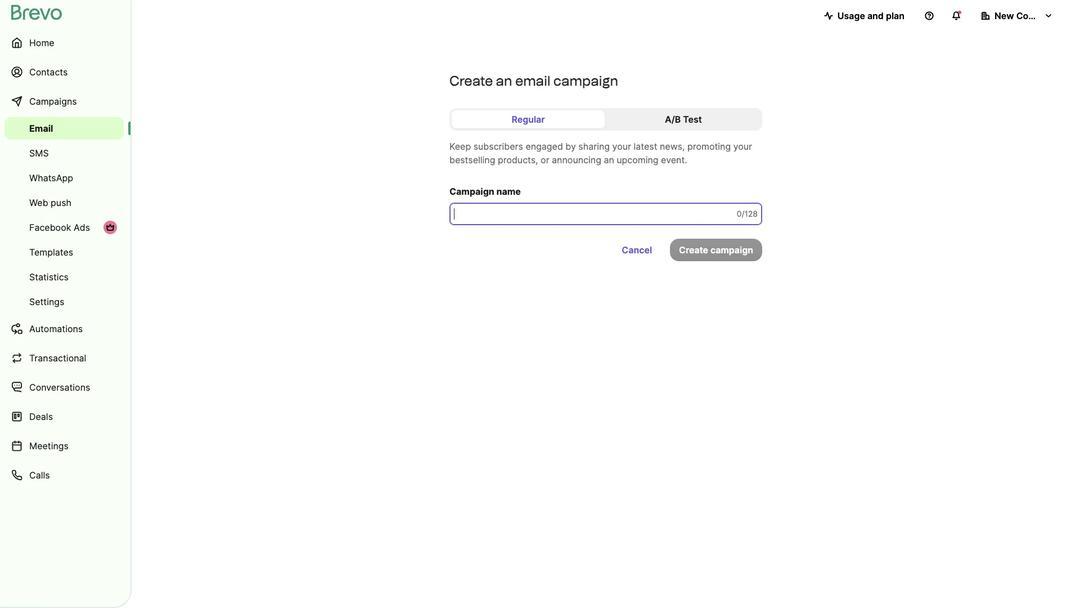 Task type: describe. For each thing, give the bounding box(es) containing it.
0 / 128
[[737, 209, 758, 218]]

test
[[684, 114, 703, 125]]

a/b test
[[666, 114, 703, 125]]

statistics link
[[5, 266, 124, 288]]

campaigns link
[[5, 88, 124, 115]]

home
[[29, 37, 54, 48]]

campaign
[[450, 186, 495, 197]]

keep
[[450, 141, 471, 152]]

email link
[[5, 117, 124, 140]]

1 your from the left
[[613, 141, 632, 152]]

latest
[[634, 141, 658, 152]]

deals link
[[5, 403, 124, 430]]

meetings
[[29, 440, 69, 452]]

create for create campaign
[[680, 244, 709, 256]]

announcing
[[552, 154, 602, 166]]

and
[[868, 10, 884, 21]]

a/b test button
[[607, 110, 761, 128]]

campaign name
[[450, 186, 521, 197]]

sms link
[[5, 142, 124, 164]]

automations link
[[5, 315, 124, 342]]

settings link
[[5, 290, 124, 313]]

new company button
[[973, 5, 1063, 27]]

usage and plan
[[838, 10, 905, 21]]

facebook ads
[[29, 222, 90, 233]]

by
[[566, 141, 576, 152]]

engaged
[[526, 141, 563, 152]]

deals
[[29, 411, 53, 422]]

sharing
[[579, 141, 610, 152]]

email
[[29, 123, 53, 134]]

cancel
[[622, 244, 653, 256]]

promoting
[[688, 141, 731, 152]]

products,
[[498, 154, 539, 166]]

whatsapp link
[[5, 167, 124, 189]]

ads
[[74, 222, 90, 233]]

whatsapp
[[29, 172, 73, 184]]

home link
[[5, 29, 124, 56]]

2 your from the left
[[734, 141, 753, 152]]

email
[[516, 73, 551, 89]]

contacts link
[[5, 59, 124, 86]]

/
[[742, 209, 745, 218]]

facebook
[[29, 222, 71, 233]]

bestselling
[[450, 154, 496, 166]]

company
[[1017, 10, 1059, 21]]

transactional
[[29, 352, 86, 364]]

campaigns
[[29, 96, 77, 107]]

meetings link
[[5, 432, 124, 459]]



Task type: locate. For each thing, give the bounding box(es) containing it.
sms
[[29, 148, 49, 159]]

campaign down 0
[[711, 244, 754, 256]]

cancel button
[[613, 239, 662, 261]]

event.
[[662, 154, 688, 166]]

conversations link
[[5, 374, 124, 401]]

conversations
[[29, 382, 90, 393]]

plan
[[887, 10, 905, 21]]

upcoming
[[617, 154, 659, 166]]

create campaign button
[[671, 239, 763, 261]]

regular
[[512, 114, 545, 125]]

campaign inside create campaign button
[[711, 244, 754, 256]]

1 horizontal spatial campaign
[[711, 244, 754, 256]]

subscribers
[[474, 141, 524, 152]]

contacts
[[29, 66, 68, 78]]

1 vertical spatial an
[[604, 154, 615, 166]]

calls
[[29, 470, 50, 481]]

1 vertical spatial create
[[680, 244, 709, 256]]

web push link
[[5, 191, 124, 214]]

an inside the keep subscribers engaged by sharing your latest news, promoting your bestselling products, or announcing an upcoming event.
[[604, 154, 615, 166]]

an left email
[[496, 73, 513, 89]]

usage
[[838, 10, 866, 21]]

news,
[[660, 141, 685, 152]]

1 horizontal spatial your
[[734, 141, 753, 152]]

1 horizontal spatial an
[[604, 154, 615, 166]]

transactional link
[[5, 345, 124, 372]]

create for create an email campaign
[[450, 73, 493, 89]]

an
[[496, 73, 513, 89], [604, 154, 615, 166]]

push
[[51, 197, 71, 208]]

or
[[541, 154, 550, 166]]

create campaign
[[680, 244, 754, 256]]

regular button
[[452, 110, 605, 128]]

0 horizontal spatial create
[[450, 73, 493, 89]]

your up upcoming in the right top of the page
[[613, 141, 632, 152]]

create
[[450, 73, 493, 89], [680, 244, 709, 256]]

0 vertical spatial an
[[496, 73, 513, 89]]

Campaign name text field
[[450, 203, 763, 225]]

left___rvooi image
[[106, 223, 115, 232]]

web push
[[29, 197, 71, 208]]

0 vertical spatial campaign
[[554, 73, 619, 89]]

an down sharing
[[604, 154, 615, 166]]

campaign right email
[[554, 73, 619, 89]]

name
[[497, 186, 521, 197]]

0 horizontal spatial your
[[613, 141, 632, 152]]

keep subscribers engaged by sharing your latest news, promoting your bestselling products, or announcing an upcoming event.
[[450, 141, 753, 166]]

1 horizontal spatial create
[[680, 244, 709, 256]]

statistics
[[29, 271, 69, 283]]

128
[[745, 209, 758, 218]]

your right 'promoting' at the right of page
[[734, 141, 753, 152]]

settings
[[29, 296, 64, 307]]

0
[[737, 209, 742, 218]]

web
[[29, 197, 48, 208]]

create inside button
[[680, 244, 709, 256]]

templates
[[29, 247, 73, 258]]

new company
[[995, 10, 1059, 21]]

new
[[995, 10, 1015, 21]]

0 vertical spatial create
[[450, 73, 493, 89]]

campaign
[[554, 73, 619, 89], [711, 244, 754, 256]]

1 vertical spatial campaign
[[711, 244, 754, 256]]

facebook ads link
[[5, 216, 124, 239]]

your
[[613, 141, 632, 152], [734, 141, 753, 152]]

0 horizontal spatial campaign
[[554, 73, 619, 89]]

templates link
[[5, 241, 124, 263]]

a/b
[[666, 114, 681, 125]]

0 horizontal spatial an
[[496, 73, 513, 89]]

usage and plan button
[[816, 5, 914, 27]]

calls link
[[5, 462, 124, 489]]

create an email campaign
[[450, 73, 619, 89]]

automations
[[29, 323, 83, 334]]



Task type: vqa. For each thing, say whether or not it's contained in the screenshot.
the rightmost 'be'
no



